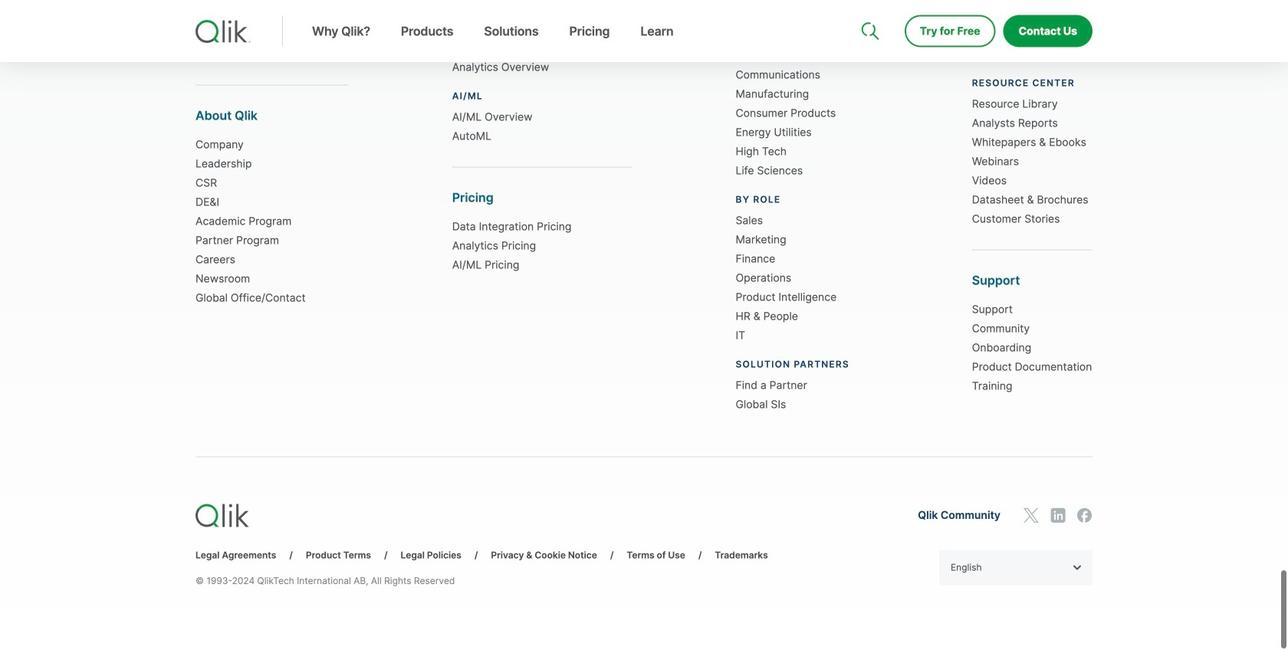Task type: vqa. For each thing, say whether or not it's contained in the screenshot.
Qlik IMAGE to the bottom
yes



Task type: locate. For each thing, give the bounding box(es) containing it.
support image
[[863, 0, 875, 12]]

0 vertical spatial qlik image
[[196, 20, 251, 43]]

twitter image
[[1024, 508, 1039, 523]]

1 vertical spatial qlik image
[[196, 504, 249, 527]]

qlik image
[[196, 20, 251, 43], [196, 504, 249, 527]]



Task type: describe. For each thing, give the bounding box(es) containing it.
d6ad5 image
[[1073, 565, 1081, 570]]

facebook image
[[1077, 508, 1093, 523]]

1 qlik image from the top
[[196, 20, 251, 43]]

linkedin image
[[1051, 508, 1066, 523]]

2 qlik image from the top
[[196, 504, 249, 527]]

login image
[[1044, 0, 1056, 12]]



